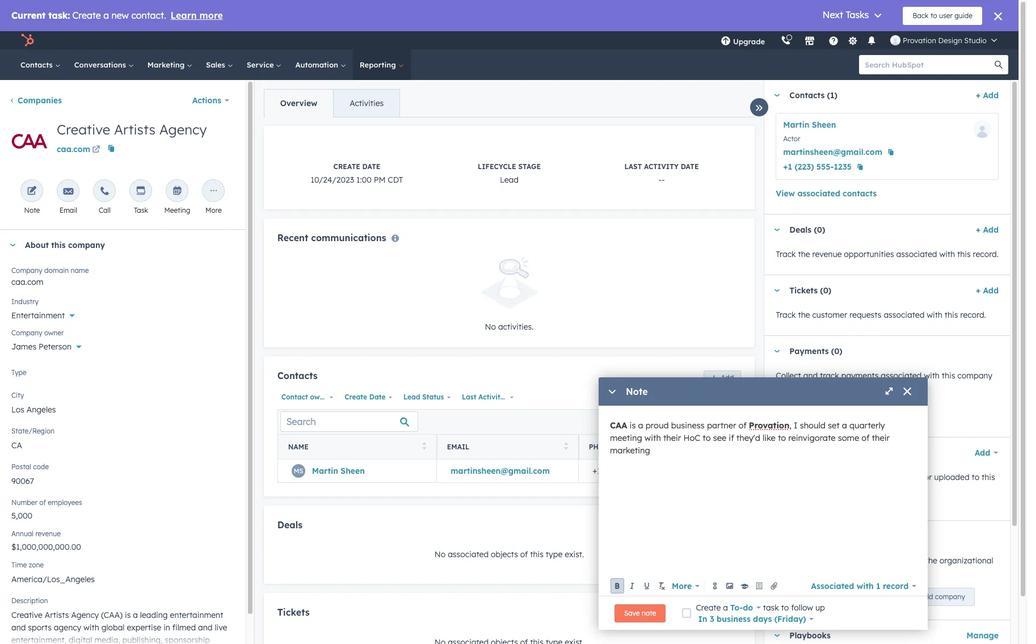 Task type: vqa. For each thing, say whether or not it's contained in the screenshot.
group
no



Task type: describe. For each thing, give the bounding box(es) containing it.
add child company
[[904, 593, 965, 601]]

about
[[25, 240, 49, 250]]

caret image for deals (0)
[[774, 228, 781, 231]]

payments.
[[834, 384, 873, 394]]

0 vertical spatial +1 (223) 555-1235
[[783, 162, 852, 172]]

stage
[[518, 162, 541, 171]]

objects
[[491, 550, 518, 560]]

0 vertical spatial business
[[671, 420, 705, 431]]

pm
[[374, 175, 386, 185]]

create date button
[[341, 390, 395, 405]]

this inside collect and track payments associated with this company using hubspot payments.
[[942, 371, 955, 381]]

1 horizontal spatial revenue
[[812, 249, 842, 259]]

more image
[[209, 186, 219, 197]]

create for create date
[[345, 393, 367, 401]]

view associated contacts
[[776, 188, 877, 199]]

1 vertical spatial +1
[[593, 466, 601, 476]]

company inside collect and track payments associated with this company using hubspot payments.
[[958, 371, 993, 381]]

james peterson
[[11, 342, 72, 352]]

Annual revenue text field
[[11, 536, 234, 555]]

studio
[[965, 36, 987, 45]]

lead inside lifecycle stage lead
[[500, 175, 519, 185]]

exist.
[[565, 550, 584, 560]]

caret image for about
[[9, 244, 16, 247]]

activity for last activity date
[[479, 393, 505, 401]]

type
[[546, 550, 563, 560]]

Description text field
[[11, 603, 234, 644]]

your
[[870, 472, 886, 482]]

create for create a
[[696, 602, 721, 613]]

1
[[876, 581, 881, 591]]

calling icon image
[[781, 36, 791, 46]]

activities.
[[498, 322, 534, 332]]

with for requests
[[927, 310, 943, 320]]

minimize dialog image
[[608, 388, 617, 397]]

+ add button for track the revenue opportunities associated with this record.
[[976, 223, 999, 237]]

view associated contacts link
[[776, 187, 877, 200]]

number of employees
[[11, 498, 82, 507]]

lead inside popup button
[[404, 393, 420, 401]]

no associated objects of this type exist.
[[435, 550, 584, 560]]

reporting link
[[353, 49, 411, 80]]

see
[[776, 472, 790, 482]]

1 - from the left
[[659, 175, 662, 185]]

name
[[288, 443, 309, 451]]

using
[[776, 384, 796, 394]]

last for last activity date --
[[625, 162, 642, 171]]

add button for tickets
[[704, 607, 741, 622]]

overview link
[[264, 90, 333, 117]]

note
[[642, 609, 656, 617]]

a left to- at the bottom of the page
[[723, 602, 728, 613]]

attached
[[823, 472, 857, 482]]

to right the like
[[778, 432, 786, 443]]

provation design studio
[[903, 36, 987, 45]]

0 vertical spatial number
[[616, 443, 646, 451]]

customer
[[812, 310, 847, 320]]

1 vertical spatial revenue
[[35, 530, 61, 538]]

caa
[[610, 420, 627, 431]]

annual
[[11, 530, 34, 538]]

0 horizontal spatial 1235
[[641, 466, 657, 476]]

employees
[[48, 498, 82, 507]]

james peterson button
[[11, 335, 234, 354]]

in 3 business days (friday)
[[698, 614, 806, 624]]

sales
[[206, 60, 227, 69]]

, i should set a quarterly meeting with their hoc to see if they'd like to reinvigorate some of their marketing
[[610, 420, 892, 456]]

more button
[[670, 578, 702, 594]]

activity for last activity date --
[[644, 162, 679, 171]]

activities link
[[333, 90, 400, 117]]

help button
[[824, 31, 843, 49]]

activities
[[888, 472, 922, 482]]

expand dialog image
[[885, 388, 894, 397]]

call image
[[100, 186, 110, 197]]

organizational
[[940, 556, 994, 566]]

marketplaces button
[[798, 31, 822, 49]]

save
[[624, 609, 640, 617]]

of up they'd at bottom
[[739, 420, 747, 431]]

+1 inside button
[[783, 162, 792, 172]]

1 vertical spatial number
[[11, 498, 37, 507]]

help image
[[829, 36, 839, 47]]

add inside add a parent or child company to track the organizational structure for creative artists agency.
[[776, 556, 791, 566]]

meeting
[[610, 432, 642, 443]]

1 vertical spatial +1 (223) 555-1235
[[593, 466, 657, 476]]

child inside add a parent or child company to track the organizational structure for creative artists agency.
[[837, 556, 855, 566]]

date inside create date 10/24/2023 1:00 pm cdt
[[362, 162, 380, 171]]

add button
[[968, 442, 999, 464]]

0 vertical spatial sheen
[[812, 120, 836, 130]]

no for no activities.
[[485, 322, 496, 332]]

view
[[776, 188, 795, 199]]

this inside dropdown button
[[51, 240, 66, 250]]

0 horizontal spatial sheen
[[341, 466, 365, 476]]

record. for track the customer requests associated with this record.
[[961, 310, 986, 320]]

Postal code text field
[[11, 469, 234, 492]]

playbooks
[[790, 631, 831, 641]]

call
[[99, 206, 111, 215]]

notifications button
[[862, 31, 881, 49]]

press to sort. image for email
[[564, 442, 569, 450]]

date inside last activity date --
[[681, 162, 699, 171]]

1 link opens in a new window image from the top
[[92, 144, 100, 157]]

0 horizontal spatial artists
[[114, 121, 156, 138]]

payments (0)
[[790, 346, 843, 356]]

martinsheen@gmail.com for leftmost the martinsheen@gmail.com 'link'
[[451, 466, 550, 476]]

0 vertical spatial caa.com
[[57, 144, 90, 154]]

0 horizontal spatial provation
[[749, 420, 790, 431]]

last activity date button
[[458, 390, 523, 405]]

no activities. alert
[[277, 257, 741, 334]]

is
[[630, 420, 636, 431]]

press to sort. image for phone number
[[726, 442, 731, 450]]

company for add child company
[[935, 593, 965, 601]]

payments (0) button
[[765, 336, 994, 367]]

the for revenue
[[798, 249, 810, 259]]

time
[[11, 561, 27, 569]]

task image
[[136, 186, 146, 197]]

menu containing provation design studio
[[713, 31, 1005, 49]]

1 + add from the top
[[976, 90, 999, 100]]

with inside , i should set a quarterly meeting with their hoc to see if they'd like to reinvigorate some of their marketing
[[645, 432, 661, 443]]

(0) for deals (0)
[[814, 225, 825, 235]]

of left employees
[[39, 498, 46, 507]]

time zone
[[11, 561, 44, 569]]

deals for deals (0)
[[790, 225, 812, 235]]

annual revenue
[[11, 530, 61, 538]]

caret image for tickets (0)
[[774, 289, 781, 292]]

1 + from the top
[[976, 90, 981, 100]]

owner for company owner
[[44, 329, 64, 337]]

add inside add popup button
[[975, 448, 991, 458]]

hoc
[[684, 432, 701, 443]]

design
[[938, 36, 962, 45]]

1 vertical spatial 555-
[[624, 466, 641, 476]]

Search HubSpot search field
[[859, 55, 998, 74]]

martin sheen link for martinsheen@gmail.com
[[312, 466, 365, 476]]

0 vertical spatial martin sheen
[[783, 120, 836, 130]]

quarterly
[[850, 420, 885, 431]]

notifications image
[[867, 36, 877, 47]]

save note button
[[615, 604, 666, 622]]

about this company button
[[0, 230, 234, 261]]

the inside add a parent or child company to track the organizational structure for creative artists agency.
[[926, 556, 938, 566]]

with for payments
[[924, 371, 940, 381]]

search image
[[995, 61, 1003, 69]]

track for track the revenue opportunities associated with this record.
[[776, 249, 796, 259]]

marketing link
[[141, 49, 199, 80]]

save note
[[624, 609, 656, 617]]

like
[[763, 432, 776, 443]]

1 horizontal spatial martinsheen@gmail.com link
[[783, 145, 883, 159]]

companies
[[18, 95, 62, 106]]

owner for contact owner
[[310, 393, 331, 401]]

(0) for payments (0)
[[831, 346, 843, 356]]

contacts for contacts (1)
[[790, 90, 825, 100]]

3
[[710, 614, 714, 624]]

uploaded
[[934, 472, 970, 482]]

+ for track the customer requests associated with this record.
[[976, 285, 981, 296]]

edit button
[[9, 121, 50, 166]]

to left see
[[703, 432, 711, 443]]

navigation containing overview
[[264, 89, 400, 117]]

settings image
[[848, 36, 858, 46]]

phone
[[589, 443, 614, 451]]

meeting image
[[172, 186, 182, 197]]

collect
[[776, 371, 801, 381]]

or inside add a parent or child company to track the organizational structure for creative artists agency.
[[827, 556, 835, 566]]

creative inside add a parent or child company to track the organizational structure for creative artists agency.
[[824, 569, 856, 579]]

provation inside popup button
[[903, 36, 936, 45]]

add button for contacts
[[704, 370, 741, 385]]

associated with 1 record button
[[811, 578, 917, 594]]

postal code
[[11, 463, 49, 471]]

note image
[[27, 186, 37, 197]]

provation design studio button
[[884, 31, 1004, 49]]

City text field
[[11, 398, 234, 421]]

see the files attached to your activities or uploaded to this record.
[[776, 472, 995, 496]]

2 - from the left
[[662, 175, 665, 185]]

caret image for payments
[[774, 350, 781, 353]]

+ add for track the customer requests associated with this record.
[[976, 285, 999, 296]]

2 their from the left
[[872, 432, 890, 443]]

0 vertical spatial email
[[59, 206, 77, 215]]

in
[[698, 614, 708, 624]]

martinsheen@gmail.com for the rightmost the martinsheen@gmail.com 'link'
[[783, 147, 883, 157]]

they'd
[[737, 432, 760, 443]]

files
[[806, 472, 821, 482]]

track for track the customer requests associated with this record.
[[776, 310, 796, 320]]

parent inside add a parent or child company to track the organizational structure for creative artists agency.
[[800, 556, 825, 566]]

associated
[[811, 581, 854, 591]]

actions
[[192, 95, 221, 106]]

for
[[812, 569, 822, 579]]

deals (0) button
[[765, 215, 972, 245]]

proud
[[646, 420, 669, 431]]



Task type: locate. For each thing, give the bounding box(es) containing it.
1 horizontal spatial email
[[447, 443, 470, 451]]

tickets
[[790, 285, 818, 296], [277, 607, 310, 618]]

track inside add a parent or child company to track the organizational structure for creative artists agency.
[[904, 556, 923, 566]]

a up structure
[[793, 556, 798, 566]]

0 vertical spatial or
[[924, 472, 932, 482]]

with inside popup button
[[857, 581, 874, 591]]

1235 inside button
[[834, 162, 852, 172]]

1 horizontal spatial +1
[[783, 162, 792, 172]]

business
[[671, 420, 705, 431], [717, 614, 751, 624]]

0 vertical spatial artists
[[114, 121, 156, 138]]

last inside last activity date --
[[625, 162, 642, 171]]

no inside alert
[[485, 322, 496, 332]]

zone
[[29, 561, 44, 569]]

Search search field
[[280, 412, 418, 432]]

caret image inside about this company dropdown button
[[9, 244, 16, 247]]

recent communications
[[277, 232, 386, 243]]

to left your
[[860, 472, 867, 482]]

with for opportunities
[[940, 249, 955, 259]]

status
[[422, 393, 444, 401]]

add inside add parent company button
[[810, 593, 823, 601]]

2 vertical spatial caret image
[[774, 289, 781, 292]]

press to sort. element for name
[[422, 442, 427, 452]]

number up annual
[[11, 498, 37, 507]]

company for company owner
[[11, 329, 42, 337]]

create up search search box
[[345, 393, 367, 401]]

2 vertical spatial record.
[[776, 486, 802, 496]]

0 horizontal spatial email
[[59, 206, 77, 215]]

last for last activity date
[[462, 393, 476, 401]]

caret image left about
[[9, 244, 16, 247]]

contacts (1)
[[790, 90, 838, 100]]

or right activities
[[924, 472, 932, 482]]

0 vertical spatial martin sheen link
[[783, 120, 836, 130]]

caa is a proud business partner of provation
[[610, 420, 790, 431]]

hubspot image
[[20, 33, 34, 47]]

parent inside button
[[824, 593, 846, 601]]

+ add button for track the customer requests associated with this record.
[[976, 284, 999, 297]]

create inside create date 10/24/2023 1:00 pm cdt
[[334, 162, 360, 171]]

link opens in a new window image
[[92, 144, 100, 157], [92, 146, 100, 154]]

sheen
[[812, 120, 836, 130], [341, 466, 365, 476]]

0 horizontal spatial deals
[[277, 519, 303, 531]]

recent
[[277, 232, 308, 243]]

+1 (223) 555-1235 down marketing
[[593, 466, 657, 476]]

1 horizontal spatial (223)
[[795, 162, 814, 172]]

press to sort. element left they'd at bottom
[[726, 442, 731, 452]]

add button
[[704, 370, 741, 385], [704, 607, 741, 622]]

1 vertical spatial (0)
[[820, 285, 832, 296]]

a inside , i should set a quarterly meeting with their hoc to see if they'd like to reinvigorate some of their marketing
[[842, 420, 847, 431]]

press to sort. image left they'd at bottom
[[726, 442, 731, 450]]

note right minimize dialog icon
[[626, 386, 648, 397]]

reinvigorate
[[789, 432, 836, 443]]

10/24/2023
[[311, 175, 354, 185]]

company inside company domain name caa.com
[[11, 266, 42, 275]]

1 horizontal spatial sheen
[[812, 120, 836, 130]]

0 horizontal spatial or
[[827, 556, 835, 566]]

0 horizontal spatial contacts
[[20, 60, 55, 69]]

caret image
[[9, 244, 16, 247], [774, 350, 781, 353], [774, 634, 781, 637]]

payments
[[790, 346, 829, 356]]

caret image inside contacts (1) dropdown button
[[774, 94, 781, 97]]

the for files
[[792, 472, 804, 482]]

martin sheen link up actor on the right top of the page
[[783, 120, 836, 130]]

close dialog image
[[903, 388, 912, 397]]

+1 down phone on the right bottom of the page
[[593, 466, 601, 476]]

last activity date
[[462, 393, 523, 401]]

(0) inside payments (0) dropdown button
[[831, 346, 843, 356]]

record.
[[973, 249, 999, 259], [961, 310, 986, 320], [776, 486, 802, 496]]

0 vertical spatial create
[[334, 162, 360, 171]]

activity inside popup button
[[479, 393, 505, 401]]

caret image left deals (0)
[[774, 228, 781, 231]]

record
[[883, 581, 909, 591]]

caret image for contacts (1)
[[774, 94, 781, 97]]

0 vertical spatial revenue
[[812, 249, 842, 259]]

state/region
[[11, 427, 55, 435]]

child
[[837, 556, 855, 566], [918, 593, 933, 601]]

associated left objects
[[448, 550, 489, 560]]

+1 up view
[[783, 162, 792, 172]]

3 + from the top
[[976, 285, 981, 296]]

structure
[[776, 569, 809, 579]]

contact owner button
[[277, 390, 336, 405]]

1 horizontal spatial martin
[[783, 120, 810, 130]]

actions button
[[185, 89, 237, 112]]

1 caret image from the top
[[774, 94, 781, 97]]

associated for opportunities
[[897, 249, 937, 259]]

of down quarterly
[[862, 432, 870, 443]]

tickets inside 'tickets (0)' dropdown button
[[790, 285, 818, 296]]

0 horizontal spatial +1 (223) 555-1235
[[593, 466, 657, 476]]

2 vertical spatial contacts
[[277, 370, 318, 381]]

0 vertical spatial add button
[[704, 370, 741, 385]]

1 press to sort. image from the left
[[422, 442, 427, 450]]

the for customer
[[798, 310, 810, 320]]

0 vertical spatial tickets
[[790, 285, 818, 296]]

lead
[[500, 175, 519, 185], [404, 393, 420, 401]]

menu
[[713, 31, 1005, 49]]

sheen down search search box
[[341, 466, 365, 476]]

0 horizontal spatial last
[[462, 393, 476, 401]]

1 press to sort. element from the left
[[422, 442, 427, 452]]

artists up 1
[[858, 569, 882, 579]]

0 vertical spatial track
[[820, 371, 839, 381]]

no for no associated objects of this type exist.
[[435, 550, 446, 560]]

martin sheen link down search search box
[[312, 466, 365, 476]]

0 vertical spatial martin
[[783, 120, 810, 130]]

a right is
[[638, 420, 643, 431]]

tickets (0) button
[[765, 275, 972, 306]]

1 vertical spatial email
[[447, 443, 470, 451]]

1235 down marketing
[[641, 466, 657, 476]]

press to sort. image for name
[[422, 442, 427, 450]]

2 track from the top
[[776, 310, 796, 320]]

parent up for
[[800, 556, 825, 566]]

record. for track the revenue opportunities associated with this record.
[[973, 249, 999, 259]]

associated inside collect and track payments associated with this company using hubspot payments.
[[881, 371, 922, 381]]

tickets (0)
[[790, 285, 832, 296]]

0 vertical spatial contacts
[[20, 60, 55, 69]]

calling icon button
[[776, 33, 796, 48]]

martin sheen up actor on the right top of the page
[[783, 120, 836, 130]]

company for company domain name caa.com
[[11, 266, 42, 275]]

company down about
[[11, 266, 42, 275]]

press to sort. element for email
[[564, 442, 569, 452]]

creative up caa.com link in the top of the page
[[57, 121, 110, 138]]

press to sort. element down lead status popup button
[[422, 442, 427, 452]]

1 horizontal spatial creative
[[824, 569, 856, 579]]

0 horizontal spatial creative
[[57, 121, 110, 138]]

postal
[[11, 463, 31, 471]]

555- inside button
[[817, 162, 834, 172]]

0 vertical spatial lead
[[500, 175, 519, 185]]

1 horizontal spatial last
[[625, 162, 642, 171]]

owner inside popup button
[[310, 393, 331, 401]]

3 press to sort. image from the left
[[726, 442, 731, 450]]

0 vertical spatial + add button
[[976, 89, 999, 102]]

martin up actor on the right top of the page
[[783, 120, 810, 130]]

create inside popup button
[[345, 393, 367, 401]]

1235 up view associated contacts
[[834, 162, 852, 172]]

0 vertical spatial more
[[206, 206, 222, 215]]

(0) right payments at the right of page
[[831, 346, 843, 356]]

1 their from the left
[[663, 432, 681, 443]]

caret image
[[774, 94, 781, 97], [774, 228, 781, 231], [774, 289, 781, 292]]

revenue right annual
[[35, 530, 61, 538]]

555- down marketing
[[624, 466, 641, 476]]

555- up view associated contacts link
[[817, 162, 834, 172]]

martin down search search box
[[312, 466, 338, 476]]

add parent company button
[[800, 588, 887, 606]]

0 horizontal spatial press to sort. element
[[422, 442, 427, 452]]

2 + add from the top
[[976, 225, 999, 235]]

1 vertical spatial martin sheen
[[312, 466, 365, 476]]

associated right the opportunities
[[897, 249, 937, 259]]

1 vertical spatial record.
[[961, 310, 986, 320]]

i
[[794, 420, 798, 431]]

activity inside last activity date --
[[644, 162, 679, 171]]

caa.com inside company domain name caa.com
[[11, 277, 43, 287]]

to-
[[730, 602, 743, 613]]

company inside add child company button
[[935, 593, 965, 601]]

tickets for tickets (0)
[[790, 285, 818, 296]]

1 horizontal spatial note
[[626, 386, 648, 397]]

0 vertical spatial creative
[[57, 121, 110, 138]]

to inside add a parent or child company to track the organizational structure for creative artists agency.
[[894, 556, 902, 566]]

1 vertical spatial 1235
[[641, 466, 657, 476]]

0 vertical spatial no
[[485, 322, 496, 332]]

1 vertical spatial martinsheen@gmail.com
[[451, 466, 550, 476]]

provation
[[903, 36, 936, 45], [749, 420, 790, 431]]

revenue
[[812, 249, 842, 259], [35, 530, 61, 538]]

caret image down (friday)
[[774, 634, 781, 637]]

caret image up collect
[[774, 350, 781, 353]]

caret image inside payments (0) dropdown button
[[774, 350, 781, 353]]

lifecycle stage lead
[[478, 162, 541, 185]]

business down to- at the bottom of the page
[[717, 614, 751, 624]]

1 horizontal spatial child
[[918, 593, 933, 601]]

2 add button from the top
[[704, 607, 741, 622]]

upgrade image
[[721, 36, 731, 47]]

or inside see the files attached to your activities or uploaded to this record.
[[924, 472, 932, 482]]

contacts for contacts link
[[20, 60, 55, 69]]

artists left agency
[[114, 121, 156, 138]]

caret image inside playbooks dropdown button
[[774, 634, 781, 637]]

company for about this company
[[68, 240, 105, 250]]

owner up peterson
[[44, 329, 64, 337]]

james peterson image
[[891, 35, 901, 45]]

2 caret image from the top
[[774, 228, 781, 231]]

(0) inside 'tickets (0)' dropdown button
[[820, 285, 832, 296]]

contacts inside dropdown button
[[790, 90, 825, 100]]

3 + add from the top
[[976, 285, 999, 296]]

1 vertical spatial (223)
[[603, 466, 622, 476]]

parent down associated at the right of page
[[824, 593, 846, 601]]

number down is
[[616, 443, 646, 451]]

1 vertical spatial provation
[[749, 420, 790, 431]]

of inside , i should set a quarterly meeting with their hoc to see if they'd like to reinvigorate some of their marketing
[[862, 432, 870, 443]]

martinsheen@gmail.com link
[[783, 145, 883, 159], [451, 466, 550, 476]]

a inside add a parent or child company to track the organizational structure for creative artists agency.
[[793, 556, 798, 566]]

Number of employees text field
[[11, 505, 234, 523]]

creative artists agency
[[57, 121, 207, 138]]

company up james at bottom
[[11, 329, 42, 337]]

associated for payments
[[881, 371, 922, 381]]

(0) inside deals (0) dropdown button
[[814, 225, 825, 235]]

1 vertical spatial sheen
[[341, 466, 365, 476]]

track down tickets (0)
[[776, 310, 796, 320]]

associated right the requests
[[884, 310, 925, 320]]

this inside see the files attached to your activities or uploaded to this record.
[[982, 472, 995, 482]]

their down quarterly
[[872, 432, 890, 443]]

the down deals (0)
[[798, 249, 810, 259]]

hubspot link
[[14, 33, 43, 47]]

to-do button
[[730, 601, 761, 614]]

0 vertical spatial (223)
[[795, 162, 814, 172]]

0 horizontal spatial business
[[671, 420, 705, 431]]

of
[[739, 420, 747, 431], [862, 432, 870, 443], [39, 498, 46, 507], [520, 550, 528, 560]]

3 + add button from the top
[[976, 284, 999, 297]]

martin sheen link for view associated contacts
[[783, 120, 836, 130]]

1 horizontal spatial martin sheen link
[[783, 120, 836, 130]]

2 link opens in a new window image from the top
[[92, 146, 100, 154]]

1 vertical spatial martin
[[312, 466, 338, 476]]

press to sort. image down lead status popup button
[[422, 442, 427, 450]]

caret image inside 'tickets (0)' dropdown button
[[774, 289, 781, 292]]

sheen down (1)
[[812, 120, 836, 130]]

1 horizontal spatial contacts
[[277, 370, 318, 381]]

1 vertical spatial track
[[776, 310, 796, 320]]

agency
[[159, 121, 207, 138]]

track down deals (0)
[[776, 249, 796, 259]]

partner
[[707, 420, 736, 431]]

0 vertical spatial (0)
[[814, 225, 825, 235]]

0 horizontal spatial lead
[[404, 393, 420, 401]]

code
[[33, 463, 49, 471]]

1 vertical spatial caa.com
[[11, 277, 43, 287]]

press to sort. image left phone on the right bottom of the page
[[564, 442, 569, 450]]

marketplaces image
[[805, 36, 815, 47]]

2 + from the top
[[976, 225, 981, 235]]

creative up associated at the right of page
[[824, 569, 856, 579]]

2 company from the top
[[11, 329, 42, 337]]

company inside about this company dropdown button
[[68, 240, 105, 250]]

the inside see the files attached to your activities or uploaded to this record.
[[792, 472, 804, 482]]

caret image inside deals (0) dropdown button
[[774, 228, 781, 231]]

0 vertical spatial provation
[[903, 36, 936, 45]]

owner right contact
[[310, 393, 331, 401]]

+ add button
[[976, 89, 999, 102], [976, 223, 999, 237], [976, 284, 999, 297]]

add a parent or child company to track the organizational structure for creative artists agency.
[[776, 556, 994, 579]]

last inside popup button
[[462, 393, 476, 401]]

name
[[71, 266, 89, 275]]

0 horizontal spatial caa.com
[[11, 277, 43, 287]]

martin sheen link
[[783, 120, 836, 130], [312, 466, 365, 476]]

to right uploaded
[[972, 472, 980, 482]]

contacts link
[[14, 49, 67, 80]]

to up agency.
[[894, 556, 902, 566]]

0 vertical spatial martinsheen@gmail.com
[[783, 147, 883, 157]]

associated
[[798, 188, 840, 199], [897, 249, 937, 259], [884, 310, 925, 320], [881, 371, 922, 381], [448, 550, 489, 560]]

revenue down deals (0)
[[812, 249, 842, 259]]

0 horizontal spatial press to sort. image
[[422, 442, 427, 450]]

track inside collect and track payments associated with this company using hubspot payments.
[[820, 371, 839, 381]]

playbooks button
[[765, 620, 962, 644]]

martin sheen down search search box
[[312, 466, 365, 476]]

(223) down phone number on the right bottom of page
[[603, 466, 622, 476]]

1 vertical spatial caret image
[[774, 228, 781, 231]]

the left organizational
[[926, 556, 938, 566]]

more inside popup button
[[672, 581, 692, 591]]

1 horizontal spatial track
[[904, 556, 923, 566]]

caa.com up industry
[[11, 277, 43, 287]]

caret image left tickets (0)
[[774, 289, 781, 292]]

0 vertical spatial last
[[625, 162, 642, 171]]

automation
[[295, 60, 340, 69]]

number
[[616, 443, 646, 451], [11, 498, 37, 507]]

2 + add button from the top
[[976, 223, 999, 237]]

1 track from the top
[[776, 249, 796, 259]]

0 horizontal spatial no
[[435, 550, 446, 560]]

company owner
[[11, 329, 64, 337]]

deals inside deals (0) dropdown button
[[790, 225, 812, 235]]

1 add button from the top
[[704, 370, 741, 385]]

0 vertical spatial owner
[[44, 329, 64, 337]]

lead down lifecycle
[[500, 175, 519, 185]]

2 press to sort. image from the left
[[564, 442, 569, 450]]

1 horizontal spatial owner
[[310, 393, 331, 401]]

State/Region text field
[[11, 434, 234, 456]]

create for create date 10/24/2023 1:00 pm cdt
[[334, 162, 360, 171]]

1 horizontal spatial 1235
[[834, 162, 852, 172]]

caa.com
[[57, 144, 90, 154], [11, 277, 43, 287]]

1 horizontal spatial +1 (223) 555-1235
[[783, 162, 852, 172]]

actor
[[783, 135, 801, 143]]

task to follow up
[[761, 602, 825, 613]]

1 vertical spatial business
[[717, 614, 751, 624]]

1 vertical spatial owner
[[310, 393, 331, 401]]

payments
[[842, 371, 879, 381]]

0 vertical spatial activity
[[644, 162, 679, 171]]

contacts left (1)
[[790, 90, 825, 100]]

1 company from the top
[[11, 266, 42, 275]]

last activity date --
[[625, 162, 699, 185]]

contacts (1) button
[[765, 80, 972, 111]]

record. inside see the files attached to your activities or uploaded to this record.
[[776, 486, 802, 496]]

or up associated at the right of page
[[827, 556, 835, 566]]

add inside add child company button
[[904, 593, 917, 601]]

deals for deals
[[277, 519, 303, 531]]

0 vertical spatial note
[[24, 206, 40, 215]]

press to sort. element
[[422, 442, 427, 452], [564, 442, 569, 452], [726, 442, 731, 452]]

associated for requests
[[884, 310, 925, 320]]

last
[[625, 162, 642, 171], [462, 393, 476, 401]]

provation up the like
[[749, 420, 790, 431]]

0 horizontal spatial more
[[206, 206, 222, 215]]

0 horizontal spatial martinsheen@gmail.com link
[[451, 466, 550, 476]]

with inside collect and track payments associated with this company using hubspot payments.
[[924, 371, 940, 381]]

create up 10/24/2023
[[334, 162, 360, 171]]

set
[[828, 420, 840, 431]]

1 horizontal spatial number
[[616, 443, 646, 451]]

days
[[753, 614, 772, 624]]

Time zone text field
[[11, 568, 234, 590]]

1 horizontal spatial provation
[[903, 36, 936, 45]]

2 vertical spatial +
[[976, 285, 981, 296]]

(0) up customer
[[820, 285, 832, 296]]

0 horizontal spatial martin
[[312, 466, 338, 476]]

company domain name caa.com
[[11, 266, 89, 287]]

deals
[[790, 225, 812, 235], [277, 519, 303, 531]]

company for add parent company
[[847, 593, 877, 601]]

no
[[485, 322, 496, 332], [435, 550, 446, 560]]

entertainment
[[11, 310, 65, 321]]

about this company
[[25, 240, 105, 250]]

2 horizontal spatial press to sort. element
[[726, 442, 731, 452]]

marketing
[[610, 445, 650, 456]]

menu item
[[773, 31, 775, 49]]

3 caret image from the top
[[774, 289, 781, 292]]

(223) down actor on the right top of the page
[[795, 162, 814, 172]]

note down note icon
[[24, 206, 40, 215]]

1 vertical spatial parent
[[824, 593, 846, 601]]

press to sort. element for phone number
[[726, 442, 731, 452]]

business inside popup button
[[717, 614, 751, 624]]

up
[[816, 602, 825, 613]]

associated up close dialog icon
[[881, 371, 922, 381]]

the down tickets (0)
[[798, 310, 810, 320]]

reporting
[[360, 60, 398, 69]]

associated with 1 record
[[811, 581, 909, 591]]

lead left status
[[404, 393, 420, 401]]

(0) for tickets (0)
[[820, 285, 832, 296]]

track up agency.
[[904, 556, 923, 566]]

create date
[[345, 393, 386, 401]]

0 horizontal spatial martin sheen link
[[312, 466, 365, 476]]

1 + add button from the top
[[976, 89, 999, 102]]

1 vertical spatial + add
[[976, 225, 999, 235]]

1 vertical spatial create
[[345, 393, 367, 401]]

+ add for track the revenue opportunities associated with this record.
[[976, 225, 999, 235]]

1 vertical spatial add button
[[704, 607, 741, 622]]

track right and
[[820, 371, 839, 381]]

company
[[11, 266, 42, 275], [11, 329, 42, 337]]

0 vertical spatial track
[[776, 249, 796, 259]]

2 vertical spatial create
[[696, 602, 721, 613]]

1 vertical spatial no
[[435, 550, 446, 560]]

(223) inside button
[[795, 162, 814, 172]]

-
[[659, 175, 662, 185], [662, 175, 665, 185]]

company inside add parent company button
[[847, 593, 877, 601]]

(0) down view associated contacts link
[[814, 225, 825, 235]]

overview
[[280, 98, 317, 108]]

lead status button
[[400, 390, 453, 405]]

contacts down "hubspot" link
[[20, 60, 55, 69]]

navigation
[[264, 89, 400, 117]]

0 horizontal spatial owner
[[44, 329, 64, 337]]

press to sort. element left phone on the right bottom of the page
[[564, 442, 569, 452]]

their down proud
[[663, 432, 681, 443]]

1 vertical spatial deals
[[277, 519, 303, 531]]

0 horizontal spatial +1
[[593, 466, 601, 476]]

create date 10/24/2023 1:00 pm cdt
[[311, 162, 403, 185]]

+1 (223) 555-1235 up view associated contacts link
[[783, 162, 852, 172]]

+ for track the revenue opportunities associated with this record.
[[976, 225, 981, 235]]

0 horizontal spatial martin sheen
[[312, 466, 365, 476]]

0 horizontal spatial child
[[837, 556, 855, 566]]

to up (friday)
[[781, 602, 789, 613]]

the right see
[[792, 472, 804, 482]]

company inside add a parent or child company to track the organizational structure for creative artists agency.
[[857, 556, 892, 566]]

meeting
[[164, 206, 190, 215]]

press to sort. image
[[422, 442, 427, 450], [564, 442, 569, 450], [726, 442, 731, 450]]

0 vertical spatial martinsheen@gmail.com link
[[783, 145, 883, 159]]

artists inside add a parent or child company to track the organizational structure for creative artists agency.
[[858, 569, 882, 579]]

contacts up contact
[[277, 370, 318, 381]]

2 press to sort. element from the left
[[564, 442, 569, 452]]

opportunities
[[844, 249, 894, 259]]

in 3 business days (friday) button
[[698, 612, 814, 626]]

caret image left contacts (1)
[[774, 94, 781, 97]]

a right the 'set'
[[842, 420, 847, 431]]

cdt
[[388, 175, 403, 185]]

tickets for tickets
[[277, 607, 310, 618]]

of right objects
[[520, 550, 528, 560]]

1 horizontal spatial activity
[[644, 162, 679, 171]]

3 press to sort. element from the left
[[726, 442, 731, 452]]

0 horizontal spatial 555-
[[624, 466, 641, 476]]

,
[[790, 420, 792, 431]]

email image
[[63, 186, 73, 197]]

provation right james peterson icon
[[903, 36, 936, 45]]

child inside button
[[918, 593, 933, 601]]

collect and track payments associated with this company using hubspot payments.
[[776, 371, 993, 394]]

caa.com up email image
[[57, 144, 90, 154]]

0 vertical spatial child
[[837, 556, 855, 566]]

associated down +1 (223) 555-1235 button
[[798, 188, 840, 199]]

0 vertical spatial deals
[[790, 225, 812, 235]]

business up hoc
[[671, 420, 705, 431]]

create up 3
[[696, 602, 721, 613]]



